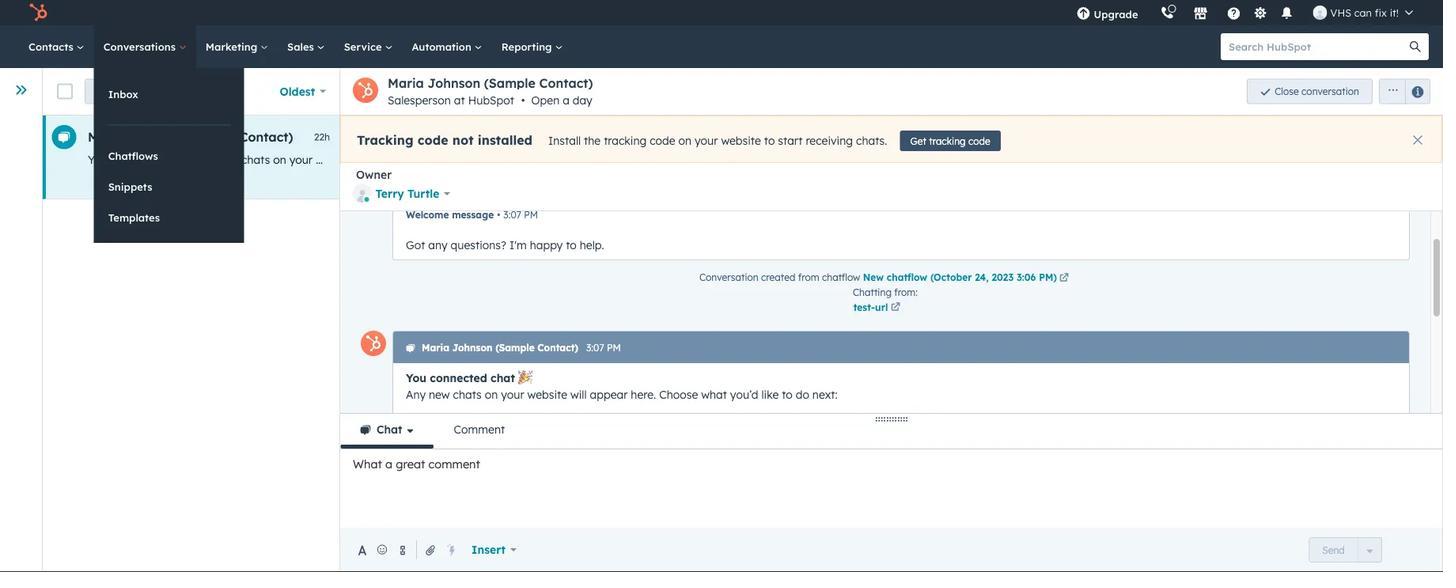 Task type: vqa. For each thing, say whether or not it's contained in the screenshot.
or
no



Task type: locate. For each thing, give the bounding box(es) containing it.
where inside row
[[847, 153, 879, 167]]

pm
[[524, 209, 538, 221], [607, 342, 621, 354]]

connected for you connected chat 🎉 any new chats on your website will appear here. choose what you'd like to do next:
[[430, 371, 487, 385]]

chats up comment
[[453, 387, 482, 401]]

1 vertical spatial on
[[273, 153, 286, 167]]

test down the install the tracking code on your website to start receiving chats.
[[718, 153, 738, 167]]

from down comment
[[495, 437, 519, 451]]

link opens in a new window image
[[1060, 271, 1070, 285], [1060, 274, 1070, 283]]

contact) inside maria johnson (sample contact) salesperson at hubspot • open a day
[[540, 75, 593, 91]]

close conversation button
[[1248, 79, 1373, 104]]

tracking inside row
[[902, 153, 945, 167]]

what a great comment
[[353, 457, 481, 471]]

chat
[[168, 153, 191, 167], [741, 153, 764, 167], [491, 371, 515, 385], [468, 437, 491, 451], [603, 537, 626, 551]]

chats
[[241, 153, 270, 167], [453, 387, 482, 401]]

to
[[765, 134, 775, 148], [571, 153, 581, 167], [566, 238, 577, 252], [782, 387, 793, 401]]

0 vertical spatial chats
[[241, 153, 270, 167]]

settings link
[[1251, 4, 1271, 21]]

0 horizontal spatial next:
[[601, 153, 626, 167]]

message
[[452, 209, 494, 221]]

1 vertical spatial connected
[[430, 371, 487, 385]]

settings image
[[1254, 7, 1268, 21]]

1 horizontal spatial where
[[847, 153, 879, 167]]

0 vertical spatial from
[[767, 153, 792, 167]]

comment button
[[434, 414, 525, 449]]

0 horizontal spatial website
[[316, 153, 356, 167]]

None button
[[135, 79, 192, 104]]

insert
[[472, 543, 506, 557]]

0 horizontal spatial is
[[704, 437, 712, 451]]

day
[[573, 93, 593, 107]]

conversation
[[700, 271, 759, 283]]

connected up "snippets"
[[110, 153, 165, 167]]

0 horizontal spatial 3:07
[[504, 209, 522, 221]]

website
[[721, 134, 761, 148], [316, 153, 356, 167], [528, 387, 568, 401]]

group
[[1373, 79, 1431, 104]]

here. up send a test chat from any page where the tracking code is installed.
[[631, 387, 656, 401]]

the left color
[[463, 537, 480, 551]]

0 horizontal spatial new
[[217, 153, 238, 167]]

1 vertical spatial (sample
[[184, 129, 236, 145]]

1 horizontal spatial you'd
[[731, 387, 759, 401]]

new inside you connected chat 🎉 any new chats on your website will appear here. choose what you'd like to do next:
[[429, 387, 450, 401]]

page
[[817, 153, 844, 167], [545, 437, 572, 451]]

you left chatflows
[[88, 153, 107, 167]]

where down the chats.
[[847, 153, 879, 167]]

contact) for maria johnson (sample contact)
[[240, 129, 293, 145]]

2 vertical spatial johnson
[[453, 342, 493, 354]]

comment
[[429, 457, 481, 471]]

2 vertical spatial send
[[1323, 544, 1346, 556]]

group inside main content
[[1373, 79, 1431, 104]]

1 horizontal spatial any
[[523, 437, 542, 451]]

0 vertical spatial any
[[194, 153, 214, 167]]

1 horizontal spatial pm
[[607, 342, 621, 354]]

maria for maria johnson (sample contact)
[[88, 129, 124, 145]]

like inside row
[[550, 153, 567, 167]]

comment
[[454, 423, 505, 437]]

0 vertical spatial test
[[718, 153, 738, 167]]

chats down 'maria johnson (sample contact)' on the left of the page
[[241, 153, 270, 167]]

chatflow left new
[[823, 271, 861, 283]]

1 vertical spatial page
[[545, 437, 572, 451]]

1 vertical spatial is
[[704, 437, 712, 451]]

1 vertical spatial choose
[[660, 387, 698, 401]]

menu item
[[1150, 0, 1153, 25]]

2 vertical spatial on
[[485, 387, 498, 401]]

0 horizontal spatial choose
[[448, 153, 487, 167]]

0 horizontal spatial •
[[497, 209, 501, 221]]

live chat from maria johnson (sample contact) with context you connected chat
any new chats on your website will appear here. choose what you'd like to do next:

try it out 
send a test chat from any page where the tracking code is installed: https://app.hubs row
[[43, 116, 1125, 199]]

questions?
[[451, 238, 507, 252]]

is left installed:
[[976, 153, 985, 167]]

main content containing maria johnson (sample contact)
[[43, 68, 1444, 572]]

a left day
[[563, 93, 570, 107]]

2 vertical spatial maria
[[422, 342, 450, 354]]

the down you connected chat 🎉 any new chats on your website will appear here. choose what you'd like to do next:
[[609, 437, 626, 451]]

1 horizontal spatial do
[[796, 387, 810, 401]]

receiving
[[806, 134, 853, 148]]

snippets
[[108, 180, 152, 193]]

(sample inside maria johnson (sample contact) salesperson at hubspot • open a day
[[484, 75, 536, 91]]

1 vertical spatial from
[[798, 271, 820, 283]]

0 vertical spatial send
[[679, 153, 705, 167]]

1 horizontal spatial send
[[679, 153, 705, 167]]

0 vertical spatial will
[[359, 153, 375, 167]]

website inside tracking code not installed alert
[[721, 134, 761, 148]]

0 vertical spatial pm
[[524, 209, 538, 221]]

tracking down get
[[902, 153, 945, 167]]

will up send a test chat from any page where the tracking code is installed.
[[571, 387, 587, 401]]

a
[[563, 93, 570, 107], [708, 153, 715, 167], [435, 437, 442, 451], [386, 457, 393, 471]]

here. down tracking code not installed
[[419, 153, 445, 167]]

0 vertical spatial appear
[[378, 153, 416, 167]]

here. inside you connected chat 🎉 any new chats on your website will appear here. choose what you'd like to do next:
[[631, 387, 656, 401]]

🎉
[[518, 371, 530, 385]]

hubspot image
[[28, 3, 47, 22]]

choose inside row
[[448, 153, 487, 167]]

johnson inside maria johnson (sample contact) salesperson at hubspot • open a day
[[428, 75, 481, 91]]

appear down tracking
[[378, 153, 416, 167]]

maria inside row
[[88, 129, 124, 145]]

open left day
[[532, 93, 560, 107]]

0 vertical spatial what
[[490, 153, 516, 167]]

connected
[[110, 153, 165, 167], [430, 371, 487, 385]]

22h
[[314, 131, 330, 143]]

1 horizontal spatial connected
[[430, 371, 487, 385]]

1 vertical spatial here.
[[631, 387, 656, 401]]

conversations menu
[[94, 68, 244, 243]]

close image
[[1414, 135, 1423, 145]]

main content
[[43, 68, 1444, 572]]

1 horizontal spatial open
[[532, 93, 560, 107]]

chat down 'maria johnson (sample contact)' on the left of the page
[[168, 153, 191, 167]]

connected for you connected chat any new chats on your website will appear here. choose what you'd like to do next:  try it out  send a test chat from any page where the tracking code is installed: https://app.hubs
[[110, 153, 165, 167]]

will up 'owner'
[[359, 153, 375, 167]]

menu
[[1066, 0, 1425, 25]]

snippets link
[[94, 172, 244, 202]]

where
[[847, 153, 879, 167], [575, 437, 606, 451]]

new
[[217, 153, 238, 167], [429, 387, 450, 401]]

(sample inside row
[[184, 129, 236, 145]]

2 horizontal spatial any
[[795, 153, 814, 167]]

you inside row
[[88, 153, 107, 167]]

a right what
[[386, 457, 393, 471]]

is inside row
[[976, 153, 985, 167]]

0 horizontal spatial from
[[495, 437, 519, 451]]

automation link
[[402, 25, 492, 68]]

do
[[584, 153, 598, 167], [796, 387, 810, 401]]

0 vertical spatial 3:07
[[504, 209, 522, 221]]

pm up you connected chat 🎉 any new chats on your website will appear here. choose what you'd like to do next:
[[607, 342, 621, 354]]

0 vertical spatial like
[[550, 153, 567, 167]]

2 horizontal spatial on
[[679, 134, 692, 148]]

contact) for maria johnson (sample contact) 3:07 pm
[[538, 342, 579, 354]]

fix
[[1376, 6, 1388, 19]]

new down 'maria johnson (sample contact)' on the left of the page
[[217, 153, 238, 167]]

to inside live chat from maria johnson (sample contact) with context you connected chat
any new chats on your website will appear here. choose what you'd like to do next:

try it out 
send a test chat from any page where the tracking code is installed: https://app.hubs row
[[571, 153, 581, 167]]

1 vertical spatial send
[[406, 437, 432, 451]]

0 horizontal spatial open
[[98, 85, 122, 97]]

upgrade
[[1094, 8, 1139, 21]]

1 vertical spatial any
[[429, 238, 448, 252]]

https://app.hubs
[[1037, 153, 1125, 167]]

vhs can fix it! button
[[1304, 0, 1423, 25]]

inbox link
[[94, 79, 244, 109]]

to inside you connected chat 🎉 any new chats on your website will appear here. choose what you'd like to do next:
[[782, 387, 793, 401]]

maria
[[388, 75, 424, 91], [88, 129, 124, 145], [422, 342, 450, 354]]

what
[[490, 153, 516, 167], [702, 387, 727, 401]]

a down the install the tracking code on your website to start receiving chats.
[[708, 153, 715, 167]]

from right created
[[798, 271, 820, 283]]

johnson inside live chat from maria johnson (sample contact) with context you connected chat
any new chats on your website will appear here. choose what you'd like to do next:

try it out 
send a test chat from any page where the tracking code is installed: https://app.hubs row
[[128, 129, 181, 145]]

0 horizontal spatial test
[[445, 437, 465, 451]]

owner
[[356, 168, 392, 182]]

installed.
[[715, 437, 761, 451]]

test up comment
[[445, 437, 465, 451]]

0 horizontal spatial will
[[359, 153, 375, 167]]

0 vertical spatial is
[[976, 153, 985, 167]]

0 vertical spatial here.
[[419, 153, 445, 167]]

it
[[648, 153, 655, 167]]

do inside row
[[584, 153, 598, 167]]

johnson for maria johnson (sample contact) 3:07 pm
[[453, 342, 493, 354]]

templates
[[108, 211, 160, 224]]

a inside maria johnson (sample contact) salesperson at hubspot • open a day
[[563, 93, 570, 107]]

contact) for maria johnson (sample contact) salesperson at hubspot • open a day
[[540, 75, 593, 91]]

calling icon image
[[1161, 6, 1175, 20]]

1 horizontal spatial test
[[718, 153, 738, 167]]

maria johnson (sample contact) 3:07 pm
[[422, 342, 621, 354]]

(october
[[931, 271, 973, 283]]

where down you connected chat 🎉 any new chats on your website will appear here. choose what you'd like to do next:
[[575, 437, 606, 451]]

maria inside maria johnson (sample contact) salesperson at hubspot • open a day
[[388, 75, 424, 91]]

appear inside you connected chat 🎉 any new chats on your website will appear here. choose what you'd like to do next:
[[590, 387, 628, 401]]

open down conversations
[[98, 85, 122, 97]]

(sample up 🎉
[[496, 342, 535, 354]]

•
[[521, 93, 525, 107], [497, 209, 501, 221]]

got any questions? i'm happy to help.
[[406, 238, 605, 252]]

send inside row
[[679, 153, 705, 167]]

(sample down "inbox" link
[[184, 129, 236, 145]]

1 link opens in a new window image from the top
[[891, 301, 901, 315]]

0 vertical spatial (sample
[[484, 75, 536, 91]]

a inside row
[[708, 153, 715, 167]]

contact) inside row
[[240, 129, 293, 145]]

1 vertical spatial appear
[[590, 387, 628, 401]]

connected inside you connected chat 🎉 any new chats on your website will appear here. choose what you'd like to do next:
[[430, 371, 487, 385]]

1 vertical spatial you
[[406, 371, 427, 385]]

1 vertical spatial test
[[445, 437, 465, 451]]

1 horizontal spatial on
[[485, 387, 498, 401]]

0 vertical spatial maria
[[388, 75, 424, 91]]

code up installed:
[[969, 135, 991, 147]]

1 horizontal spatial any
[[406, 387, 426, 401]]

1 vertical spatial you'd
[[731, 387, 759, 401]]

menu containing vhs can fix it!
[[1066, 0, 1425, 25]]

new up comment button
[[429, 387, 450, 401]]

you up chat button
[[406, 371, 427, 385]]

any down start
[[795, 153, 814, 167]]

0 vertical spatial you
[[88, 153, 107, 167]]

your inside tracking code not installed alert
[[695, 134, 718, 148]]

(sample up hubspot
[[484, 75, 536, 91]]

• right 'message'
[[497, 209, 501, 221]]

1 horizontal spatial new
[[429, 387, 450, 401]]

1 vertical spatial any
[[406, 387, 426, 401]]

maria for maria johnson (sample contact) 3:07 pm
[[422, 342, 450, 354]]

code left installed.
[[675, 437, 701, 451]]

website down 🎉
[[528, 387, 568, 401]]

what down installed
[[490, 153, 516, 167]]

0 horizontal spatial any
[[429, 238, 448, 252]]

maria johnson (sample contact) salesperson at hubspot • open a day
[[388, 75, 593, 107]]

the down the chats.
[[882, 153, 899, 167]]

next: inside you connected chat 🎉 any new chats on your website will appear here. choose what you'd like to do next:
[[813, 387, 838, 401]]

chat button
[[340, 414, 434, 449]]

contact) down oldest
[[240, 129, 293, 145]]

appear up send a test chat from any page where the tracking code is installed.
[[590, 387, 628, 401]]

turtle
[[408, 187, 440, 201]]

will
[[359, 153, 375, 167], [571, 387, 587, 401]]

any inside row
[[795, 153, 814, 167]]

conversation
[[1302, 85, 1360, 97]]

2023
[[992, 271, 1014, 283]]

0 horizontal spatial like
[[550, 153, 567, 167]]

sales link
[[278, 25, 335, 68]]

send button
[[1310, 538, 1359, 563]]

1 vertical spatial like
[[762, 387, 779, 401]]

0 vertical spatial where
[[847, 153, 879, 167]]

any down 'maria johnson (sample contact)' on the left of the page
[[194, 153, 214, 167]]

tracking down you connected chat 🎉 any new chats on your website will appear here. choose what you'd like to do next:
[[629, 437, 672, 451]]

website down '22h'
[[316, 153, 356, 167]]

sales
[[287, 40, 317, 53]]

0 horizontal spatial appear
[[378, 153, 416, 167]]

from down start
[[767, 153, 792, 167]]

is left installed.
[[704, 437, 712, 451]]

widget.
[[629, 537, 667, 551]]

send inside "button"
[[1323, 544, 1346, 556]]

1 horizontal spatial chats
[[453, 387, 482, 401]]

chat down the install the tracking code on your website to start receiving chats.
[[741, 153, 764, 167]]

code down 'get tracking code' button on the right top of the page
[[948, 153, 973, 167]]

0 horizontal spatial chatflow
[[823, 271, 861, 283]]

tracking inside button
[[930, 135, 966, 147]]

customize the color and style of your chat widget.
[[406, 537, 670, 551]]

try
[[629, 153, 645, 167]]

2 link opens in a new window image from the top
[[1060, 274, 1070, 283]]

new inside row
[[217, 153, 238, 167]]

link opens in a new window image
[[891, 301, 901, 315], [891, 303, 901, 313]]

• right hubspot
[[521, 93, 525, 107]]

any up chat button
[[406, 387, 426, 401]]

1 horizontal spatial here.
[[631, 387, 656, 401]]

chatflow up "from:"
[[887, 271, 928, 283]]

contact) up day
[[540, 75, 593, 91]]

any right got
[[429, 238, 448, 252]]

1 horizontal spatial you
[[406, 371, 427, 385]]

tracking right get
[[930, 135, 966, 147]]

you inside you connected chat 🎉 any new chats on your website will appear here. choose what you'd like to do next:
[[406, 371, 427, 385]]

out
[[658, 153, 676, 167]]

choose
[[448, 153, 487, 167], [660, 387, 698, 401]]

the up the you connected chat any new chats on your website will appear here. choose what you'd like to do next:  try it out  send a test chat from any page where the tracking code is installed: https://app.hubs
[[584, 134, 601, 148]]

you'd down installed
[[519, 153, 547, 167]]

you'd up installed.
[[731, 387, 759, 401]]

0 vertical spatial website
[[721, 134, 761, 148]]

0 horizontal spatial you'd
[[519, 153, 547, 167]]

the
[[584, 134, 601, 148], [882, 153, 899, 167], [609, 437, 626, 451], [463, 537, 480, 551]]

0 horizontal spatial here.
[[419, 153, 445, 167]]

0 vertical spatial choose
[[448, 153, 487, 167]]

terry turtle button
[[353, 182, 450, 206]]

2 chatflow from the left
[[887, 271, 928, 283]]

0 vertical spatial next:
[[601, 153, 626, 167]]

code inside button
[[969, 135, 991, 147]]

3:07
[[504, 209, 522, 221], [587, 342, 604, 354]]

1 vertical spatial next:
[[813, 387, 838, 401]]

1 vertical spatial do
[[796, 387, 810, 401]]

0 vertical spatial on
[[679, 134, 692, 148]]

on inside tracking code not installed alert
[[679, 134, 692, 148]]

1 horizontal spatial choose
[[660, 387, 698, 401]]

1 horizontal spatial like
[[762, 387, 779, 401]]

0 vertical spatial page
[[817, 153, 844, 167]]

0 horizontal spatial you
[[88, 153, 107, 167]]

0 horizontal spatial chats
[[241, 153, 270, 167]]

0 vertical spatial you'd
[[519, 153, 547, 167]]

1 horizontal spatial website
[[528, 387, 568, 401]]

notifications button
[[1274, 0, 1301, 25]]

any down 🎉
[[523, 437, 542, 451]]

what up installed.
[[702, 387, 727, 401]]

0 horizontal spatial what
[[490, 153, 516, 167]]

salesperson
[[388, 93, 451, 107]]

like
[[550, 153, 567, 167], [762, 387, 779, 401]]

link opens in a new window image inside the new chatflow (october 24, 2023 3:06 pm) 'link'
[[1060, 274, 1070, 283]]

3:07 up i'm
[[504, 209, 522, 221]]

1 vertical spatial pm
[[607, 342, 621, 354]]

1 vertical spatial what
[[702, 387, 727, 401]]

connected up comment
[[430, 371, 487, 385]]

0 vertical spatial johnson
[[428, 75, 481, 91]]

0 vertical spatial any
[[795, 153, 814, 167]]

appear
[[378, 153, 416, 167], [590, 387, 628, 401]]

1 horizontal spatial is
[[976, 153, 985, 167]]

0 horizontal spatial on
[[273, 153, 286, 167]]

0 horizontal spatial do
[[584, 153, 598, 167]]

contacts
[[28, 40, 77, 53]]

you
[[88, 153, 107, 167], [406, 371, 427, 385]]

0 horizontal spatial page
[[545, 437, 572, 451]]

3:07 up you connected chat 🎉 any new chats on your website will appear here. choose what you'd like to do next:
[[587, 342, 604, 354]]

contact) up you connected chat 🎉 any new chats on your website will appear here. choose what you'd like to do next:
[[538, 342, 579, 354]]

website left start
[[721, 134, 761, 148]]

chats inside you connected chat 🎉 any new chats on your website will appear here. choose what you'd like to do next:
[[453, 387, 482, 401]]

0 horizontal spatial pm
[[524, 209, 538, 221]]

(sample
[[484, 75, 536, 91], [184, 129, 236, 145], [496, 342, 535, 354]]

1 horizontal spatial 3:07
[[587, 342, 604, 354]]

connected inside row
[[110, 153, 165, 167]]

1 vertical spatial johnson
[[128, 129, 181, 145]]

1 horizontal spatial from
[[767, 153, 792, 167]]

chat left 🎉
[[491, 371, 515, 385]]

pm up i'm
[[524, 209, 538, 221]]

close
[[1275, 85, 1300, 97]]

test-
[[854, 301, 876, 313]]

• inside maria johnson (sample contact) salesperson at hubspot • open a day
[[521, 93, 525, 107]]

0 vertical spatial contact)
[[540, 75, 593, 91]]

1 vertical spatial chats
[[453, 387, 482, 401]]



Task type: describe. For each thing, give the bounding box(es) containing it.
you connected chat any new chats on your website will appear here. choose what you'd like to do next:  try it out  send a test chat from any page where the tracking code is installed: https://app.hubs
[[88, 153, 1125, 167]]

service link
[[335, 25, 402, 68]]

it!
[[1391, 6, 1400, 19]]

search button
[[1403, 33, 1430, 60]]

code left the not
[[418, 132, 449, 148]]

calling icon button
[[1155, 2, 1182, 23]]

(sample for maria johnson (sample contact)
[[184, 129, 236, 145]]

website inside you connected chat 🎉 any new chats on your website will appear here. choose what you'd like to do next:
[[528, 387, 568, 401]]

at
[[454, 93, 465, 107]]

new chatflow (october 24, 2023 3:06 pm) link
[[863, 271, 1072, 285]]

1 chatflow from the left
[[823, 271, 861, 283]]

johnson for maria johnson (sample contact) salesperson at hubspot • open a day
[[428, 75, 481, 91]]

choose inside you connected chat 🎉 any new chats on your website will appear here. choose what you'd like to do next:
[[660, 387, 698, 401]]

chatflows
[[108, 149, 158, 162]]

help image
[[1227, 7, 1242, 21]]

what inside row
[[490, 153, 516, 167]]

help button
[[1221, 0, 1248, 25]]

marketing
[[206, 40, 260, 53]]

pm)
[[1039, 271, 1058, 283]]

open group
[[85, 79, 192, 104]]

oldest button
[[270, 76, 336, 107]]

from inside row
[[767, 153, 792, 167]]

install the tracking code on your website to start receiving chats.
[[549, 134, 888, 148]]

chatting
[[853, 287, 892, 298]]

new chatflow (october 24, 2023 3:06 pm)
[[863, 271, 1058, 283]]

open inside maria johnson (sample contact) salesperson at hubspot • open a day
[[532, 93, 560, 107]]

send for send
[[1323, 544, 1346, 556]]

2 vertical spatial from
[[495, 437, 519, 451]]

chat inside you connected chat 🎉 any new chats on your website will appear here. choose what you'd like to do next:
[[491, 371, 515, 385]]

you for you connected chat any new chats on your website will appear here. choose what you'd like to do next:  try it out  send a test chat from any page where the tracking code is installed: https://app.hubs
[[88, 153, 107, 167]]

help.
[[580, 238, 605, 252]]

Open button
[[85, 79, 136, 104]]

tracking code not installed alert
[[340, 116, 1443, 163]]

welcome
[[406, 209, 449, 221]]

you'd inside you connected chat 🎉 any new chats on your website will appear here. choose what you'd like to do next:
[[731, 387, 759, 401]]

the inside tracking code not installed alert
[[584, 134, 601, 148]]

notifications image
[[1280, 7, 1295, 21]]

0 horizontal spatial where
[[575, 437, 606, 451]]

got
[[406, 238, 425, 252]]

your inside you connected chat 🎉 any new chats on your website will appear here. choose what you'd like to do next:
[[501, 387, 525, 401]]

get
[[911, 135, 927, 147]]

test-url
[[854, 301, 888, 313]]

oldest
[[280, 84, 315, 98]]

what inside you connected chat 🎉 any new chats on your website will appear here. choose what you'd like to do next:
[[702, 387, 727, 401]]

on inside you connected chat 🎉 any new chats on your website will appear here. choose what you'd like to do next:
[[485, 387, 498, 401]]

installed:
[[988, 153, 1034, 167]]

next: inside row
[[601, 153, 626, 167]]

marketplaces image
[[1194, 7, 1208, 21]]

Search HubSpot search field
[[1221, 33, 1415, 60]]

new
[[863, 271, 884, 283]]

url
[[876, 301, 888, 313]]

1 vertical spatial 3:07
[[587, 342, 604, 354]]

1 vertical spatial •
[[497, 209, 501, 221]]

on inside row
[[273, 153, 286, 167]]

you connected chat 🎉 any new chats on your website will appear here. choose what you'd like to do next:
[[406, 371, 838, 401]]

code inside row
[[948, 153, 973, 167]]

maria johnson (sample contact)
[[88, 129, 293, 145]]

get tracking code
[[911, 135, 991, 147]]

a up comment
[[435, 437, 442, 451]]

2 link opens in a new window image from the top
[[891, 303, 901, 313]]

the inside row
[[882, 153, 899, 167]]

chat
[[377, 423, 403, 437]]

chats inside row
[[241, 153, 270, 167]]

color
[[483, 537, 509, 551]]

start
[[778, 134, 803, 148]]

chatflow inside 'link'
[[887, 271, 928, 283]]

from:
[[895, 287, 918, 298]]

happy
[[530, 238, 563, 252]]

created
[[762, 271, 796, 283]]

test inside row
[[718, 153, 738, 167]]

maria for maria johnson (sample contact) salesperson at hubspot • open a day
[[388, 75, 424, 91]]

here. inside row
[[419, 153, 445, 167]]

send for send a test chat from any page where the tracking code is installed.
[[406, 437, 432, 451]]

send group
[[1310, 538, 1383, 563]]

terry turtle image
[[1314, 6, 1328, 20]]

tracking
[[357, 132, 414, 148]]

chat left widget.
[[603, 537, 626, 551]]

vhs can fix it!
[[1331, 6, 1400, 19]]

of
[[563, 537, 573, 551]]

page inside live chat from maria johnson (sample contact) with context you connected chat
any new chats on your website will appear here. choose what you'd like to do next:

try it out 
send a test chat from any page where the tracking code is installed: https://app.hubs row
[[817, 153, 844, 167]]

chat down comment
[[468, 437, 491, 451]]

templates link
[[94, 203, 244, 233]]

automation
[[412, 40, 475, 53]]

welcome message • 3:07 pm
[[406, 209, 538, 221]]

you for you connected chat 🎉 any new chats on your website will appear here. choose what you'd like to do next:
[[406, 371, 427, 385]]

vhs
[[1331, 6, 1352, 19]]

tracking up try
[[604, 134, 647, 148]]

great
[[396, 457, 425, 471]]

search image
[[1411, 41, 1422, 52]]

insert button
[[462, 534, 527, 566]]

send a test chat from any page where the tracking code is installed.
[[406, 437, 764, 451]]

24,
[[975, 271, 989, 283]]

inbox
[[108, 87, 138, 101]]

not
[[453, 132, 474, 148]]

will inside you connected chat 🎉 any new chats on your website will appear here. choose what you'd like to do next:
[[571, 387, 587, 401]]

will inside row
[[359, 153, 375, 167]]

close conversation
[[1275, 85, 1360, 97]]

3:06
[[1017, 271, 1037, 283]]

johnson for maria johnson (sample contact)
[[128, 129, 181, 145]]

conversations
[[103, 40, 179, 53]]

install
[[549, 134, 581, 148]]

chatflows link
[[94, 141, 244, 171]]

reporting link
[[492, 25, 573, 68]]

test-url link
[[853, 300, 918, 315]]

marketplaces button
[[1185, 0, 1218, 25]]

terry
[[376, 187, 404, 201]]

style
[[535, 537, 560, 551]]

appear inside row
[[378, 153, 416, 167]]

website inside row
[[316, 153, 356, 167]]

(sample for maria johnson (sample contact) 3:07 pm
[[496, 342, 535, 354]]

service
[[344, 40, 385, 53]]

do inside you connected chat 🎉 any new chats on your website will appear here. choose what you'd like to do next:
[[796, 387, 810, 401]]

open inside button
[[98, 85, 122, 97]]

any inside you connected chat 🎉 any new chats on your website will appear here. choose what you'd like to do next:
[[406, 387, 426, 401]]

like inside you connected chat 🎉 any new chats on your website will appear here. choose what you'd like to do next:
[[762, 387, 779, 401]]

to inside tracking code not installed alert
[[765, 134, 775, 148]]

can
[[1355, 6, 1373, 19]]

tracking code not installed
[[357, 132, 533, 148]]

i'm
[[510, 238, 527, 252]]

and
[[512, 537, 532, 551]]

2 horizontal spatial from
[[798, 271, 820, 283]]

chats.
[[857, 134, 888, 148]]

what
[[353, 457, 382, 471]]

your inside row
[[290, 153, 313, 167]]

2 vertical spatial any
[[523, 437, 542, 451]]

customize
[[406, 537, 460, 551]]

reporting
[[502, 40, 555, 53]]

terry turtle
[[376, 187, 440, 201]]

installed
[[478, 132, 533, 148]]

(sample for maria johnson (sample contact) salesperson at hubspot • open a day
[[484, 75, 536, 91]]

any inside row
[[194, 153, 214, 167]]

you'd inside row
[[519, 153, 547, 167]]

upgrade image
[[1077, 7, 1091, 21]]

marketing link
[[196, 25, 278, 68]]

hubspot
[[468, 93, 515, 107]]

code up out
[[650, 134, 676, 148]]

1 link opens in a new window image from the top
[[1060, 271, 1070, 285]]



